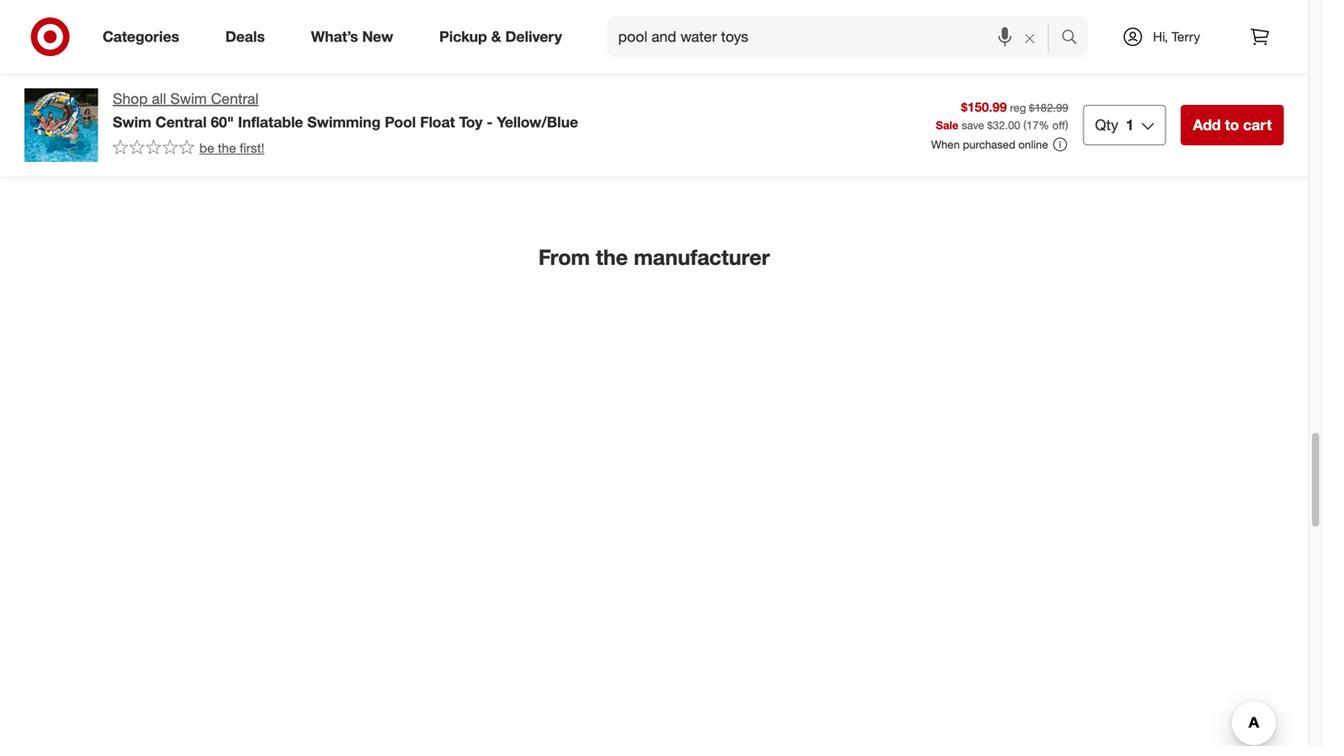 Task type: locate. For each thing, give the bounding box(es) containing it.
- inside shop all swim central swim central 60" inflatable swimming pool float toy - yellow/blue
[[487, 113, 493, 131]]

1 horizontal spatial squad™
[[850, 99, 895, 115]]

0 horizontal spatial pool
[[385, 113, 416, 131]]

kids' inside wow kids' 10' splas
[[1237, 83, 1265, 99]]

- inside hearthsong - swimline battleboards squirter set with dual squirters
[[521, 69, 526, 85]]

1 horizontal spatial pool
[[1106, 85, 1132, 101]]

with
[[448, 101, 472, 117]]

splash
[[1072, 69, 1111, 85], [856, 83, 896, 99]]

$
[[988, 118, 993, 132]]

$150.99 reg $182.99 sale save $ 32.00 ( 17 % off )
[[936, 99, 1069, 132]]

sale up shop
[[134, 69, 155, 83]]

- right basket
[[397, 83, 402, 99]]

swim
[[170, 90, 207, 108], [113, 113, 151, 131]]

sun inside kids' splash bombs 4pc - sun squad™
[[824, 99, 847, 115]]

10'
[[1269, 83, 1287, 99]]

wow kids' 10' splas link
[[1200, 0, 1323, 115]]

3 kids' from the left
[[1237, 83, 1265, 99]]

1 sun from the left
[[260, 99, 283, 115]]

1 horizontal spatial swimming
[[1042, 85, 1102, 101]]

deals
[[225, 28, 265, 46]]

swim right all
[[170, 90, 207, 108]]

1 horizontal spatial the
[[596, 244, 628, 270]]

swim down shop
[[113, 113, 151, 131]]

1 vertical spatial sale
[[936, 118, 959, 132]]

sun
[[260, 99, 283, 115], [824, 99, 847, 115]]

$4.00
[[824, 53, 855, 69]]

pool up qty 1
[[1106, 85, 1132, 101]]

pool left float
[[385, 113, 416, 131]]

swimming inside $119.99 gosports splash hoop pro swimming pool basketball game - white
[[1042, 85, 1102, 101]]

0 vertical spatial the
[[218, 140, 236, 156]]

- inside $119.99 gosports splash hoop pro swimming pool basketball game - white
[[1114, 101, 1119, 117]]

pool
[[1106, 85, 1132, 101], [385, 113, 416, 131]]

swimming
[[1042, 85, 1102, 101], [307, 113, 381, 131]]

2 sun from the left
[[824, 99, 847, 115]]

add
[[1193, 116, 1221, 134]]

qty
[[1096, 116, 1119, 134]]

basket
[[353, 83, 393, 99]]

add to cart button
[[1181, 105, 1284, 146]]

0 vertical spatial pool
[[1106, 85, 1132, 101]]

yellow/blue
[[497, 113, 578, 131]]

1 horizontal spatial kids'
[[824, 83, 853, 99]]

shop all swim central swim central 60" inflatable swimming pool float toy - yellow/blue
[[113, 90, 578, 131]]

squad™ for 8pc
[[286, 99, 331, 115]]

the right from
[[596, 244, 628, 270]]

the right be
[[218, 140, 236, 156]]

swimming down carry
[[307, 113, 381, 131]]

17
[[1027, 118, 1039, 132]]

intex 56508ep inflatable floating swimming pool toys volleyball game, green image
[[0, 0, 35, 42]]

kids' left 10'
[[1237, 83, 1265, 99]]

- right 4pc
[[970, 83, 975, 99]]

gosports
[[1012, 69, 1068, 85]]

squirter
[[527, 85, 573, 101]]

0 vertical spatial central
[[211, 90, 259, 108]]

add to cart
[[1193, 116, 1272, 134]]

the inside be the first! link
[[218, 140, 236, 156]]

sun left 8pc
[[260, 99, 283, 115]]

splash up the game
[[1072, 69, 1111, 85]]

reg
[[72, 69, 88, 83], [1010, 101, 1026, 115]]

swimming inside shop all swim central swim central 60" inflatable swimming pool float toy - yellow/blue
[[307, 113, 381, 131]]

be
[[199, 140, 214, 156]]

central up 60"
[[211, 90, 259, 108]]

1 vertical spatial swimming
[[307, 113, 381, 131]]

when purchased online
[[932, 138, 1049, 152]]

1 vertical spatial the
[[596, 244, 628, 270]]

hearthsong
[[448, 69, 518, 85]]

to
[[1225, 116, 1240, 134]]

- inside kids' splash bombs 4pc - sun squad™
[[970, 83, 975, 99]]

1 kids' from the left
[[260, 83, 289, 99]]

0 horizontal spatial central
[[156, 113, 207, 131]]

0 vertical spatial reg
[[72, 69, 88, 83]]

squad™
[[286, 99, 331, 115], [850, 99, 895, 115]]

0 horizontal spatial swimming
[[307, 113, 381, 131]]

shop
[[113, 90, 148, 108]]

cart
[[1244, 116, 1272, 134]]

kids'
[[260, 83, 289, 99], [824, 83, 853, 99], [1237, 83, 1265, 99]]

what's new
[[311, 28, 393, 46]]

1 horizontal spatial reg
[[1010, 101, 1026, 115]]

kids' for kids' splash bombs 4pc - sun squad™
[[824, 83, 853, 99]]

be the first! link
[[113, 139, 265, 157]]

0 horizontal spatial sale
[[134, 69, 155, 83]]

kids' inside kids' splash bombs 4pc - sun squad™
[[824, 83, 853, 99]]

central
[[211, 90, 259, 108], [156, 113, 207, 131]]

8pc
[[293, 83, 314, 99]]

reg left $736.99
[[72, 69, 88, 83]]

first!
[[240, 140, 265, 156]]

pool inside $119.99 gosports splash hoop pro swimming pool basketball game - white
[[1106, 85, 1132, 101]]

pickup & delivery link
[[424, 17, 585, 57]]

basketball
[[1012, 101, 1072, 117]]

0 horizontal spatial splash
[[856, 83, 896, 99]]

kids' inside 'kids' 8pc carry basket - sun squad™'
[[260, 83, 289, 99]]

0 vertical spatial sale
[[134, 69, 155, 83]]

sun down $4.00
[[824, 99, 847, 115]]

-
[[521, 69, 526, 85], [397, 83, 402, 99], [970, 83, 975, 99], [1114, 101, 1119, 117], [487, 113, 493, 131]]

wow
[[1200, 83, 1233, 99]]

1 horizontal spatial sale
[[936, 118, 959, 132]]

pro
[[1012, 85, 1038, 101]]

- left 1 at top right
[[1114, 101, 1119, 117]]

2 kids' from the left
[[824, 83, 853, 99]]

2 horizontal spatial kids'
[[1237, 83, 1265, 99]]

carry
[[318, 83, 350, 99]]

$182.99
[[1030, 101, 1069, 115]]

kids' down $4.00
[[824, 83, 853, 99]]

swimline
[[530, 69, 582, 85]]

squad™ inside kids' splash bombs 4pc - sun squad™
[[850, 99, 895, 115]]

kids' 8pc carry basket - sun squad™ image
[[260, 0, 411, 42]]

1 vertical spatial pool
[[385, 113, 416, 131]]

the
[[218, 140, 236, 156], [596, 244, 628, 270]]

0 vertical spatial swimming
[[1042, 85, 1102, 101]]

inflatable
[[238, 113, 303, 131]]

0 horizontal spatial squad™
[[286, 99, 331, 115]]

0 vertical spatial swim
[[170, 90, 207, 108]]

kids' left 8pc
[[260, 83, 289, 99]]

2 squad™ from the left
[[850, 99, 895, 115]]

swimming up )
[[1042, 85, 1102, 101]]

sale
[[134, 69, 155, 83], [936, 118, 959, 132]]

all
[[152, 90, 166, 108]]

- left squirter on the top left
[[521, 69, 526, 85]]

sun for kids' splash bombs 4pc - sun squad™
[[824, 99, 847, 115]]

pool inside shop all swim central swim central 60" inflatable swimming pool float toy - yellow/blue
[[385, 113, 416, 131]]

1 squad™ from the left
[[286, 99, 331, 115]]

1 horizontal spatial swim
[[170, 90, 207, 108]]

0 horizontal spatial sun
[[260, 99, 283, 115]]

set
[[577, 85, 597, 101]]

1 horizontal spatial splash
[[1072, 69, 1111, 85]]

kids' splash bombs 4pc - sun squad™ image
[[824, 0, 975, 42]]

sun inside 'kids' 8pc carry basket - sun squad™'
[[260, 99, 283, 115]]

0 horizontal spatial kids'
[[260, 83, 289, 99]]

%
[[1039, 118, 1050, 132]]

0 horizontal spatial the
[[218, 140, 236, 156]]

1 horizontal spatial central
[[211, 90, 259, 108]]

reg up (
[[1010, 101, 1026, 115]]

what's
[[311, 28, 358, 46]]

sale up when
[[936, 118, 959, 132]]

splash left bombs
[[856, 83, 896, 99]]

central up be the first! link
[[156, 113, 207, 131]]

0 horizontal spatial swim
[[113, 113, 151, 131]]

squad™ inside 'kids' 8pc carry basket - sun squad™'
[[286, 99, 331, 115]]

squad™ for splash
[[850, 99, 895, 115]]

1 vertical spatial reg
[[1010, 101, 1026, 115]]

toy
[[459, 113, 483, 131]]

$20.00 link
[[636, 0, 787, 115]]

kids' splash bombs 4pc - sun squad™
[[824, 83, 975, 115]]

1 horizontal spatial sun
[[824, 99, 847, 115]]

dual
[[476, 101, 502, 117]]

the for manufacturer
[[596, 244, 628, 270]]

- right toy
[[487, 113, 493, 131]]

wow kids' 10' splash pad - ocean animals image
[[1200, 0, 1323, 42]]

categories
[[103, 28, 179, 46]]

from the manufacturer
[[539, 244, 770, 270]]



Task type: describe. For each thing, give the bounding box(es) containing it.
search button
[[1053, 17, 1097, 61]]

)
[[1066, 118, 1069, 132]]

hi,
[[1154, 29, 1169, 45]]

$20.00
[[636, 53, 675, 69]]

reg $736.99 sale
[[72, 69, 155, 83]]

sale inside $150.99 reg $182.99 sale save $ 32.00 ( 17 % off )
[[936, 118, 959, 132]]

swim central 16' splashback basketball and volleyball combo swimming pool game image
[[72, 0, 223, 42]]

splash inside kids' splash bombs 4pc - sun squad™
[[856, 83, 896, 99]]

be the first!
[[199, 140, 265, 156]]

float
[[420, 113, 455, 131]]

splash inside $119.99 gosports splash hoop pro swimming pool basketball game - white
[[1072, 69, 1111, 85]]

squirters
[[505, 101, 558, 117]]

0 horizontal spatial reg
[[72, 69, 88, 83]]

terry
[[1172, 29, 1201, 45]]

bombs
[[899, 83, 941, 99]]

delivery
[[506, 28, 562, 46]]

splas
[[1290, 83, 1323, 99]]

new
[[362, 28, 393, 46]]

pickup & delivery
[[439, 28, 562, 46]]

online
[[1019, 138, 1049, 152]]

hoop
[[1114, 69, 1146, 85]]

60"
[[211, 113, 234, 131]]

$736.99
[[92, 69, 131, 83]]

reg inside $150.99 reg $182.99 sale save $ 32.00 ( 17 % off )
[[1010, 101, 1026, 115]]

battleboards
[[448, 85, 523, 101]]

wow kids' 10' splas
[[1200, 83, 1323, 115]]

$119.99 gosports splash hoop pro swimming pool basketball game - white
[[1012, 53, 1155, 117]]

search
[[1053, 30, 1097, 47]]

1 vertical spatial swim
[[113, 113, 151, 131]]

sun for kids' 8pc carry basket - sun squad™
[[260, 99, 283, 115]]

what's new link
[[295, 17, 416, 57]]

What can we help you find? suggestions appear below search field
[[607, 17, 1066, 57]]

pickup
[[439, 28, 487, 46]]

kids' for kids' 8pc carry basket - sun squad™
[[260, 83, 289, 99]]

qty 1
[[1096, 116, 1134, 134]]

the for first!
[[218, 140, 236, 156]]

when
[[932, 138, 960, 152]]

from
[[539, 244, 590, 270]]

pool pong float bright green - sun squad™ image
[[636, 0, 787, 42]]

&
[[491, 28, 501, 46]]

1 vertical spatial central
[[156, 113, 207, 131]]

kids' 8pc carry basket - sun squad™ link
[[260, 0, 411, 115]]

game
[[1075, 101, 1110, 117]]

hearthsong - swimline battleboards squirter set with dual squirters link
[[448, 0, 599, 117]]

4pc
[[944, 83, 966, 99]]

purchased
[[963, 138, 1016, 152]]

1
[[1126, 116, 1134, 134]]

gosports splash hoop pro swimming pool basketball game - white image
[[1012, 0, 1163, 42]]

32.00
[[993, 118, 1021, 132]]

image of swim central 60" inflatable swimming pool float toy - yellow/blue image
[[24, 88, 98, 162]]

kids' 8pc carry basket - sun squad™
[[260, 83, 402, 115]]

hearthsong - swimline battleboards squirter set with dual squirters
[[448, 69, 597, 117]]

(
[[1024, 118, 1027, 132]]

hearthsong - swimline battleboards squirter set with dual squirters image
[[448, 0, 599, 42]]

white
[[1122, 101, 1155, 117]]

save
[[962, 118, 985, 132]]

off
[[1053, 118, 1066, 132]]

hi, terry
[[1154, 29, 1201, 45]]

- inside 'kids' 8pc carry basket - sun squad™'
[[397, 83, 402, 99]]

deals link
[[210, 17, 288, 57]]

manufacturer
[[634, 244, 770, 270]]

categories link
[[87, 17, 202, 57]]

$150.99
[[962, 99, 1007, 115]]

$119.99
[[1012, 53, 1058, 69]]



Task type: vqa. For each thing, say whether or not it's contained in the screenshot.
Kids' Splash Bombs 4pc - Sun Squad™ image
yes



